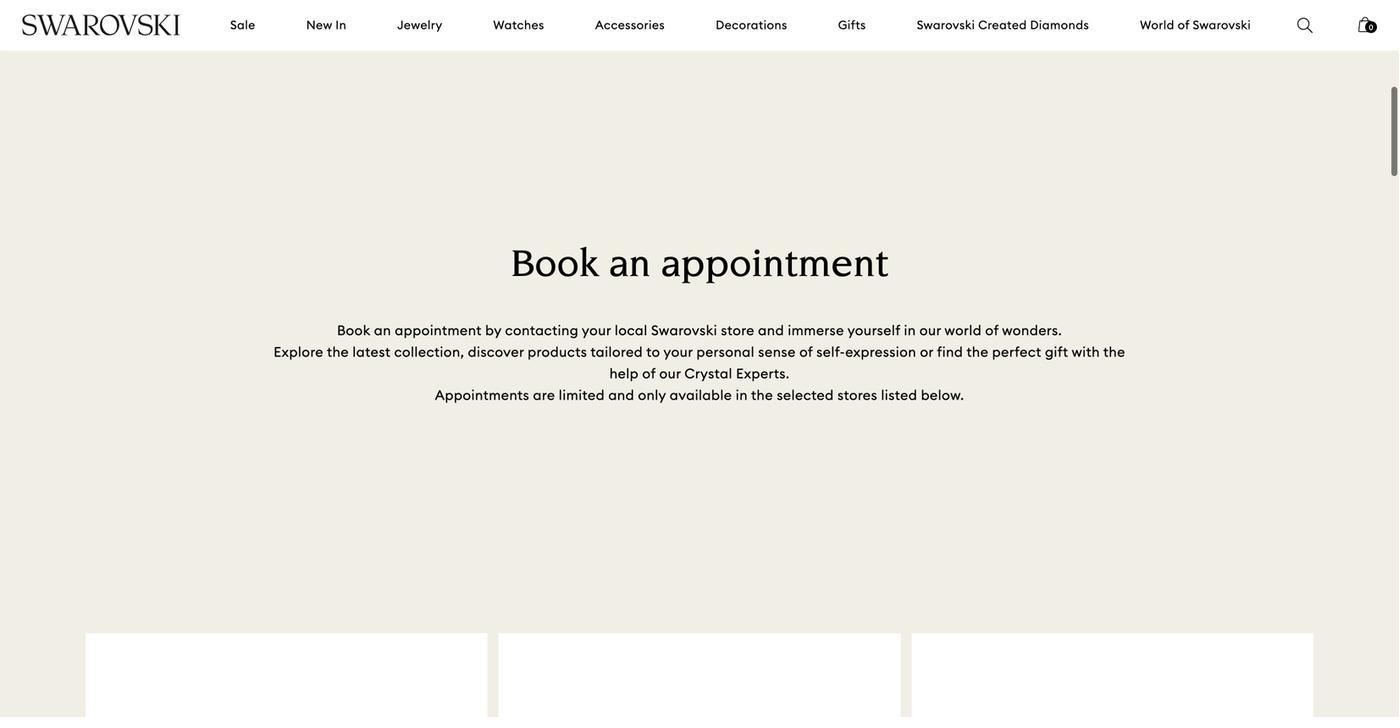Task type: describe. For each thing, give the bounding box(es) containing it.
find
[[937, 344, 964, 361]]

cart-mobile image image
[[1359, 17, 1373, 32]]

store
[[721, 322, 755, 339]]

of up only
[[643, 365, 656, 383]]

gifts link
[[838, 17, 866, 34]]

book an appointment
[[511, 247, 889, 287]]

yourself
[[848, 322, 901, 339]]

created
[[979, 17, 1027, 33]]

book for book an appointment by contacting your local swarovski store and immerse yourself in our world of wonders. explore the latest collection, discover products tailored to your personal sense of self-expression or find the perfect gift with the help of our crystal experts. appointments are limited and only available in the selected stores listed below.
[[337, 322, 371, 339]]

are
[[533, 387, 555, 404]]

world of swarovski
[[1140, 17, 1251, 33]]

0 vertical spatial our
[[920, 322, 942, 339]]

swarovski inside book an appointment by contacting your local swarovski store and immerse yourself in our world of wonders. explore the latest collection, discover products tailored to your personal sense of self-expression or find the perfect gift with the help of our crystal experts. appointments are limited and only available in the selected stores listed below.
[[651, 322, 718, 339]]

only
[[638, 387, 666, 404]]

experts.
[[736, 365, 790, 383]]

new in link
[[306, 17, 347, 34]]

perfect
[[993, 344, 1042, 361]]

decorations link
[[716, 17, 788, 34]]

swarovski inside swarovski created diamonds link
[[917, 17, 976, 33]]

0 vertical spatial in
[[904, 322, 916, 339]]

jewelry link
[[397, 17, 443, 34]]

wonders.
[[1002, 322, 1062, 339]]

to
[[647, 344, 661, 361]]

gift
[[1045, 344, 1069, 361]]

diamonds
[[1031, 17, 1090, 33]]

the down world
[[967, 344, 989, 361]]

or
[[920, 344, 934, 361]]

with
[[1072, 344, 1100, 361]]

swarovski created diamonds
[[917, 17, 1090, 33]]

world
[[945, 322, 982, 339]]

by
[[486, 322, 502, 339]]

watches
[[493, 17, 545, 33]]

the right with
[[1104, 344, 1126, 361]]

swarovski image
[[21, 14, 181, 36]]

listed
[[881, 387, 918, 404]]

0 horizontal spatial our
[[660, 365, 681, 383]]

appointment for book an appointment by contacting your local swarovski store and immerse yourself in our world of wonders. explore the latest collection, discover products tailored to your personal sense of self-expression or find the perfect gift with the help of our crystal experts. appointments are limited and only available in the selected stores listed below.
[[395, 322, 482, 339]]

0 vertical spatial and
[[758, 322, 785, 339]]

immerse
[[788, 322, 845, 339]]

swarovski inside world of swarovski link
[[1193, 17, 1251, 33]]

appointments
[[435, 387, 530, 404]]

collection,
[[394, 344, 464, 361]]

in
[[336, 17, 347, 33]]

new
[[306, 17, 332, 33]]

limited
[[559, 387, 605, 404]]



Task type: locate. For each thing, give the bounding box(es) containing it.
available
[[670, 387, 732, 404]]

accessories
[[595, 17, 665, 33]]

below.
[[921, 387, 965, 404]]

our up or
[[920, 322, 942, 339]]

appointment up store
[[661, 247, 889, 287]]

1 vertical spatial in
[[736, 387, 748, 404]]

of down immerse
[[800, 344, 813, 361]]

0 vertical spatial appointment
[[661, 247, 889, 287]]

gifts
[[838, 17, 866, 33]]

1 horizontal spatial your
[[664, 344, 693, 361]]

world of swarovski link
[[1140, 17, 1251, 34]]

1 vertical spatial appointment
[[395, 322, 482, 339]]

local
[[615, 322, 648, 339]]

swarovski
[[917, 17, 976, 33], [1193, 17, 1251, 33], [651, 322, 718, 339]]

1 vertical spatial book
[[337, 322, 371, 339]]

0 horizontal spatial and
[[609, 387, 635, 404]]

sale link
[[230, 17, 256, 34]]

an for book an appointment by contacting your local swarovski store and immerse yourself in our world of wonders. explore the latest collection, discover products tailored to your personal sense of self-expression or find the perfect gift with the help of our crystal experts. appointments are limited and only available in the selected stores listed below.
[[374, 322, 391, 339]]

our down to
[[660, 365, 681, 383]]

appointment up the collection,
[[395, 322, 482, 339]]

1 horizontal spatial swarovski
[[917, 17, 976, 33]]

and
[[758, 322, 785, 339], [609, 387, 635, 404]]

expression
[[846, 344, 917, 361]]

an up latest
[[374, 322, 391, 339]]

swarovski left created
[[917, 17, 976, 33]]

2 horizontal spatial swarovski
[[1193, 17, 1251, 33]]

0 vertical spatial an
[[609, 247, 651, 287]]

search image image
[[1298, 18, 1313, 33]]

in right yourself
[[904, 322, 916, 339]]

of
[[1178, 17, 1190, 33], [986, 322, 999, 339], [800, 344, 813, 361], [643, 365, 656, 383]]

0 vertical spatial book
[[511, 247, 599, 287]]

watches link
[[493, 17, 545, 34]]

tailored
[[591, 344, 643, 361]]

1 vertical spatial an
[[374, 322, 391, 339]]

0 horizontal spatial appointment
[[395, 322, 482, 339]]

discover
[[468, 344, 524, 361]]

in
[[904, 322, 916, 339], [736, 387, 748, 404]]

self-
[[817, 344, 846, 361]]

1 vertical spatial our
[[660, 365, 681, 383]]

personal
[[697, 344, 755, 361]]

decorations
[[716, 17, 788, 33]]

an for book an appointment
[[609, 247, 651, 287]]

1 horizontal spatial appointment
[[661, 247, 889, 287]]

0
[[1370, 23, 1374, 32]]

products
[[528, 344, 587, 361]]

stores
[[838, 387, 878, 404]]

0 horizontal spatial in
[[736, 387, 748, 404]]

jewelry
[[397, 17, 443, 33]]

help
[[610, 365, 639, 383]]

in down experts.
[[736, 387, 748, 404]]

0 vertical spatial your
[[582, 322, 611, 339]]

and up sense
[[758, 322, 785, 339]]

book for book an appointment
[[511, 247, 599, 287]]

appointment inside book an appointment by contacting your local swarovski store and immerse yourself in our world of wonders. explore the latest collection, discover products tailored to your personal sense of self-expression or find the perfect gift with the help of our crystal experts. appointments are limited and only available in the selected stores listed below.
[[395, 322, 482, 339]]

1 horizontal spatial book
[[511, 247, 599, 287]]

selected
[[777, 387, 834, 404]]

appointment for book an appointment
[[661, 247, 889, 287]]

explore
[[274, 344, 324, 361]]

the down experts.
[[751, 387, 773, 404]]

sense
[[759, 344, 796, 361]]

0 link
[[1359, 15, 1378, 44]]

of right world
[[986, 322, 999, 339]]

1 vertical spatial your
[[664, 344, 693, 361]]

0 horizontal spatial swarovski
[[651, 322, 718, 339]]

an up local
[[609, 247, 651, 287]]

and down help
[[609, 387, 635, 404]]

1 horizontal spatial and
[[758, 322, 785, 339]]

an
[[609, 247, 651, 287], [374, 322, 391, 339]]

1 horizontal spatial our
[[920, 322, 942, 339]]

world
[[1140, 17, 1175, 33]]

book
[[511, 247, 599, 287], [337, 322, 371, 339]]

book up latest
[[337, 322, 371, 339]]

0 horizontal spatial an
[[374, 322, 391, 339]]

appointment
[[661, 247, 889, 287], [395, 322, 482, 339]]

your
[[582, 322, 611, 339], [664, 344, 693, 361]]

of right the world on the top of the page
[[1178, 17, 1190, 33]]

1 vertical spatial and
[[609, 387, 635, 404]]

0 horizontal spatial your
[[582, 322, 611, 339]]

latest
[[353, 344, 391, 361]]

our
[[920, 322, 942, 339], [660, 365, 681, 383]]

1 horizontal spatial an
[[609, 247, 651, 287]]

book up contacting
[[511, 247, 599, 287]]

the left latest
[[327, 344, 349, 361]]

your up tailored
[[582, 322, 611, 339]]

sale
[[230, 17, 256, 33]]

swarovski right the world on the top of the page
[[1193, 17, 1251, 33]]

crystal
[[685, 365, 733, 383]]

swarovski created diamonds link
[[917, 17, 1090, 34]]

swarovski up to
[[651, 322, 718, 339]]

book inside book an appointment by contacting your local swarovski store and immerse yourself in our world of wonders. explore the latest collection, discover products tailored to your personal sense of self-expression or find the perfect gift with the help of our crystal experts. appointments are limited and only available in the selected stores listed below.
[[337, 322, 371, 339]]

an inside book an appointment by contacting your local swarovski store and immerse yourself in our world of wonders. explore the latest collection, discover products tailored to your personal sense of self-expression or find the perfect gift with the help of our crystal experts. appointments are limited and only available in the selected stores listed below.
[[374, 322, 391, 339]]

accessories link
[[595, 17, 665, 34]]

1 horizontal spatial in
[[904, 322, 916, 339]]

contacting
[[505, 322, 579, 339]]

your right to
[[664, 344, 693, 361]]

the
[[327, 344, 349, 361], [967, 344, 989, 361], [1104, 344, 1126, 361], [751, 387, 773, 404]]

book an appointment by contacting your local swarovski store and immerse yourself in our world of wonders. explore the latest collection, discover products tailored to your personal sense of self-expression or find the perfect gift with the help of our crystal experts. appointments are limited and only available in the selected stores listed below.
[[274, 322, 1126, 404]]

new in
[[306, 17, 347, 33]]

0 horizontal spatial book
[[337, 322, 371, 339]]



Task type: vqa. For each thing, say whether or not it's contained in the screenshot.
the bottommost Conditions
no



